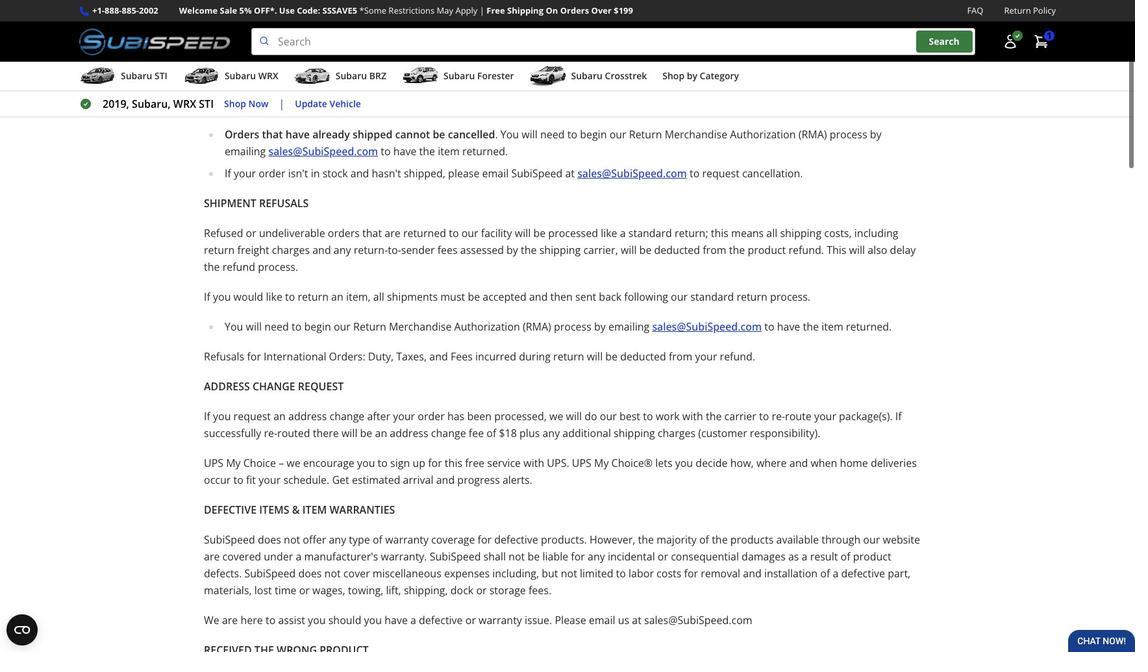 Task type: locate. For each thing, give the bounding box(es) containing it.
you left would
[[213, 290, 231, 304]]

off*.
[[254, 5, 277, 16]]

we inside ups my choice – we encourage you to sign up for this free service with ups. ups my choice® lets you decide how, where and when home deliveries occur to fit your schedule. get estimated arrival and progress alerts.
[[287, 456, 301, 470]]

any
[[334, 243, 351, 257], [543, 426, 560, 441], [329, 533, 346, 547], [588, 550, 605, 564]]

if for if your order isn't in stock and hasn't shipped, please email subispeed at sales@subispeed.com to request cancellation.
[[225, 166, 231, 181]]

subispeed logo image
[[79, 28, 231, 55]]

service
[[487, 456, 521, 470]]

0 vertical spatial process
[[830, 127, 868, 142]]

1 vertical spatial you
[[225, 320, 243, 334]]

up
[[413, 456, 426, 470]]

for inside ups my choice – we encourage you to sign up for this free service with ups. ups my choice® lets you decide how, where and when home deliveries occur to fit your schedule. get estimated arrival and progress alerts.
[[428, 456, 442, 470]]

this left free
[[445, 456, 463, 470]]

you left placed
[[435, 81, 453, 95]]

charges down work
[[658, 426, 696, 441]]

1 horizontal spatial defective
[[495, 533, 538, 547]]

2 horizontal spatial shipping
[[781, 226, 822, 240]]

0 vertical spatial email
[[482, 166, 509, 181]]

merchandise down shipments
[[389, 320, 452, 334]]

be left liable at the bottom of the page
[[528, 550, 540, 564]]

process. down refund. this
[[770, 290, 811, 304]]

return inside . you will need to begin our return merchandise authorization (rma) process by emailing
[[629, 127, 662, 142]]

return
[[204, 243, 235, 257], [298, 290, 329, 304], [737, 290, 768, 304], [554, 350, 584, 364]]

choice®
[[612, 456, 653, 470]]

labor
[[629, 567, 654, 581]]

shop inside dropdown button
[[663, 70, 685, 82]]

0 vertical spatial charges
[[272, 243, 310, 257]]

0 vertical spatial item
[[232, 81, 254, 95]]

1 horizontal spatial orders
[[873, 81, 905, 95]]

towing,
[[348, 583, 383, 598]]

(rma) up during
[[523, 320, 551, 334]]

885-
[[122, 5, 139, 16]]

1 horizontal spatial we
[[550, 409, 564, 424]]

0 horizontal spatial merchandise
[[389, 320, 452, 334]]

1 horizontal spatial warranty
[[479, 613, 522, 628]]

1 horizontal spatial from
[[703, 243, 727, 257]]

0 vertical spatial standard
[[629, 226, 672, 240]]

sales@subispeed.com
[[269, 144, 378, 159], [578, 166, 687, 181], [653, 320, 762, 334]]

if inside if the item you ordered was in stock at the time you placed your order, it is unlikely we will be able to cancel your order. our system sends orders immediately to ship.
[[204, 81, 210, 95]]

begin down unlikely
[[580, 127, 607, 142]]

0 horizontal spatial return
[[353, 320, 386, 334]]

0 horizontal spatial process.
[[258, 260, 298, 274]]

0 vertical spatial does
[[258, 533, 281, 547]]

(rma) down 'system' at the right top
[[799, 127, 827, 142]]

sti inside subaru sti dropdown button
[[155, 70, 168, 82]]

1 horizontal spatial email
[[589, 613, 616, 628]]

a subaru sti thumbnail image image
[[79, 66, 116, 86]]

be inside if the item you ordered was in stock at the time you placed your order, it is unlikely we will be able to cancel your order. our system sends orders immediately to ship.
[[642, 81, 654, 95]]

to inside subispeed does not offer any type of warranty coverage for defective products. however, the majority of the products available through our website are covered under a manufacturer's warranty. subispeed shall not be liable for any incidental or consequential damages as a result of product defects. subispeed does not cover miscellaneous expenses including, but not limited to labor costs for removal and installation of a defective part, materials, lost time or wages, towing, lift, shipping, dock or storage fees.
[[616, 567, 626, 581]]

will
[[623, 81, 639, 95], [522, 127, 538, 142], [515, 226, 531, 240], [621, 243, 637, 257], [849, 243, 865, 257], [246, 320, 262, 334], [587, 350, 603, 364], [566, 409, 582, 424], [342, 426, 358, 441]]

for up 'shall'
[[478, 533, 492, 547]]

shipping inside if you request an address change after your order has been processed, we will do our best to work with the carrier to re-route your package(s). if successfully re-routed there will be an address change fee of $18 plus any additional shipping charges (customer responsibility).
[[614, 426, 655, 441]]

orders right sends
[[873, 81, 905, 95]]

fees
[[438, 243, 458, 257]]

item,
[[346, 290, 371, 304]]

0 horizontal spatial change
[[330, 409, 365, 424]]

are inside subispeed does not offer any type of warranty coverage for defective products. however, the majority of the products available through our website are covered under a manufacturer's warranty. subispeed shall not be liable for any incidental or consequential damages as a result of product defects. subispeed does not cover miscellaneous expenses including, but not limited to labor costs for removal and installation of a defective part, materials, lost time or wages, towing, lift, shipping, dock or storage fees.
[[204, 550, 220, 564]]

we inside if you request an address change after your order has been processed, we will do our best to work with the carrier to re-route your package(s). if successfully re-routed there will be an address change fee of $18 plus any additional shipping charges (customer responsibility).
[[550, 409, 564, 424]]

subaru for subaru crosstrek
[[571, 70, 603, 82]]

if up successfully
[[204, 409, 210, 424]]

authorization inside . you will need to begin our return merchandise authorization (rma) process by emailing
[[730, 127, 796, 142]]

plus
[[520, 426, 540, 441]]

standard left "return;"
[[629, 226, 672, 240]]

if up shipment
[[225, 166, 231, 181]]

from left refund.
[[669, 350, 693, 364]]

wrx down a subaru wrx thumbnail image
[[173, 97, 196, 111]]

under
[[264, 550, 293, 564]]

1 vertical spatial returned.
[[846, 320, 892, 334]]

begin up orders:
[[304, 320, 331, 334]]

shipping down processed
[[540, 243, 581, 257]]

here
[[241, 613, 263, 628]]

of down through
[[841, 550, 851, 564]]

route
[[786, 409, 812, 424]]

cancelled
[[448, 127, 495, 142]]

process. down 'freight'
[[258, 260, 298, 274]]

stock up vehicle
[[352, 81, 377, 95]]

all right the item,
[[373, 290, 384, 304]]

subaru wrx
[[225, 70, 279, 82]]

have
[[286, 127, 310, 142], [394, 144, 417, 159], [777, 320, 801, 334], [385, 613, 408, 628]]

not
[[284, 533, 300, 547], [509, 550, 525, 564], [325, 567, 341, 581], [561, 567, 577, 581]]

encourage
[[303, 456, 355, 470]]

a right under
[[296, 550, 302, 564]]

your inside ups my choice – we encourage you to sign up for this free service with ups. ups my choice® lets you decide how, where and when home deliveries occur to fit your schedule. get estimated arrival and progress alerts.
[[259, 473, 281, 487]]

subaru left brz
[[336, 70, 367, 82]]

*some
[[360, 5, 387, 16]]

1 vertical spatial emailing
[[609, 320, 650, 334]]

at down . you will need to begin our return merchandise authorization (rma) process by emailing
[[565, 166, 575, 181]]

our down crosstrek
[[610, 127, 627, 142]]

if for if you request an address change after your order has been processed, we will do our best to work with the carrier to re-route your package(s). if successfully re-routed there will be an address change fee of $18 plus any additional shipping charges (customer responsibility).
[[204, 409, 210, 424]]

0 vertical spatial product
[[748, 243, 786, 257]]

defective down shipping,
[[419, 613, 463, 628]]

with
[[683, 409, 703, 424], [524, 456, 545, 470]]

all inside 'refused or undeliverable orders that are returned to our facility will be processed like a standard return; this means all shipping costs, including return freight charges and any return-to-sender fees assessed by the shipping carrier, will be deducted from the product refund. this will also delay the refund process.'
[[767, 226, 778, 240]]

be left processed
[[534, 226, 546, 240]]

order.
[[751, 81, 780, 95]]

1 vertical spatial sales@subispeed.com
[[578, 166, 687, 181]]

a inside 'refused or undeliverable orders that are returned to our facility will be processed like a standard return; this means all shipping costs, including return freight charges and any return-to-sender fees assessed by the shipping carrier, will be deducted from the product refund. this will also delay the refund process.'
[[620, 226, 626, 240]]

been
[[467, 409, 492, 424]]

like inside 'refused or undeliverable orders that are returned to our facility will be processed like a standard return; this means all shipping costs, including return freight charges and any return-to-sender fees assessed by the shipping carrier, will be deducted from the product refund. this will also delay the refund process.'
[[601, 226, 618, 240]]

that down now
[[262, 127, 283, 142]]

sales@subispeed.com for you will need to begin our return merchandise authorization (rma) process by emailing
[[653, 320, 762, 334]]

0 horizontal spatial time
[[275, 583, 297, 598]]

1 vertical spatial change
[[431, 426, 466, 441]]

1 horizontal spatial does
[[298, 567, 322, 581]]

1 vertical spatial deducted
[[621, 350, 666, 364]]

2 horizontal spatial we
[[607, 81, 620, 95]]

are inside 'refused or undeliverable orders that are returned to our facility will be processed like a standard return; this means all shipping costs, including return freight charges and any return-to-sender fees assessed by the shipping carrier, will be deducted from the product refund. this will also delay the refund process.'
[[385, 226, 401, 240]]

be right cannot
[[433, 127, 445, 142]]

process down the "then"
[[554, 320, 592, 334]]

0 vertical spatial need
[[540, 127, 565, 142]]

1 horizontal spatial you
[[501, 127, 519, 142]]

0 vertical spatial from
[[703, 243, 727, 257]]

product
[[748, 243, 786, 257], [853, 550, 892, 564]]

shipping up refund. this
[[781, 226, 822, 240]]

0 horizontal spatial are
[[204, 550, 220, 564]]

1 vertical spatial this
[[445, 456, 463, 470]]

storage
[[490, 583, 526, 598]]

process inside . you will need to begin our return merchandise authorization (rma) process by emailing
[[830, 127, 868, 142]]

product up part,
[[853, 550, 892, 564]]

will down "you will need to begin our return merchandise authorization (rma) process by emailing sales@subispeed.com to have the item returned."
[[587, 350, 603, 364]]

0 vertical spatial in
[[340, 81, 349, 95]]

be down after
[[360, 426, 372, 441]]

emailing inside . you will need to begin our return merchandise authorization (rma) process by emailing
[[225, 144, 266, 159]]

refusals
[[259, 196, 309, 211]]

0 horizontal spatial with
[[524, 456, 545, 470]]

has
[[448, 409, 465, 424]]

over
[[592, 5, 612, 16]]

orders inside 'refused or undeliverable orders that are returned to our facility will be processed like a standard return; this means all shipping costs, including return freight charges and any return-to-sender fees assessed by the shipping carrier, will be deducted from the product refund. this will also delay the refund process.'
[[328, 226, 360, 240]]

authorization up refusals for international orders: duty, taxes, and fees incurred during return will be deducted from your refund.
[[455, 320, 520, 334]]

1 horizontal spatial item
[[438, 144, 460, 159]]

0 vertical spatial stock
[[352, 81, 377, 95]]

already
[[313, 127, 350, 142]]

does up under
[[258, 533, 281, 547]]

this inside ups my choice – we encourage you to sign up for this free service with ups. ups my choice® lets you decide how, where and when home deliveries occur to fit your schedule. get estimated arrival and progress alerts.
[[445, 456, 463, 470]]

&
[[292, 503, 300, 517]]

this left means
[[711, 226, 729, 240]]

warranty down storage
[[479, 613, 522, 628]]

0 vertical spatial like
[[601, 226, 618, 240]]

sales@subispeed.com for if your order isn't in stock and hasn't shipped, please email subispeed at
[[578, 166, 687, 181]]

at inside if the item you ordered was in stock at the time you placed your order, it is unlikely we will be able to cancel your order. our system sends orders immediately to ship.
[[380, 81, 389, 95]]

1 my from the left
[[226, 456, 241, 470]]

a right processed
[[620, 226, 626, 240]]

in right isn't
[[311, 166, 320, 181]]

orders:
[[329, 350, 366, 364]]

an down after
[[375, 426, 387, 441]]

at left a subaru forester thumbnail image
[[380, 81, 389, 95]]

ups right ups.
[[572, 456, 592, 470]]

defective left part,
[[842, 567, 886, 581]]

2 horizontal spatial item
[[822, 320, 844, 334]]

returned.
[[463, 144, 508, 159], [846, 320, 892, 334]]

shop left cancel
[[663, 70, 685, 82]]

request
[[298, 379, 344, 394]]

sent
[[576, 290, 597, 304]]

and left when
[[790, 456, 808, 470]]

0 vertical spatial time
[[411, 81, 432, 95]]

you right lets
[[675, 456, 693, 470]]

0 horizontal spatial shop
[[224, 97, 246, 110]]

undeliverable
[[259, 226, 325, 240]]

emailing
[[225, 144, 266, 159], [609, 320, 650, 334]]

warranty
[[385, 533, 429, 547], [479, 613, 522, 628]]

best
[[620, 409, 641, 424]]

1 vertical spatial product
[[853, 550, 892, 564]]

charges
[[272, 243, 310, 257], [658, 426, 696, 441]]

request up successfully
[[234, 409, 271, 424]]

1 horizontal spatial in
[[340, 81, 349, 95]]

we right unlikely
[[607, 81, 620, 95]]

| down ordered
[[279, 97, 285, 111]]

shop by category
[[663, 70, 739, 82]]

shipments
[[387, 290, 438, 304]]

1 horizontal spatial shipping
[[614, 426, 655, 441]]

orders that have already shipped cannot be cancelled
[[225, 127, 495, 142]]

return up duty,
[[353, 320, 386, 334]]

sign
[[391, 456, 410, 470]]

a
[[620, 226, 626, 240], [296, 550, 302, 564], [802, 550, 808, 564], [833, 567, 839, 581], [411, 613, 416, 628]]

sale
[[220, 5, 237, 16]]

back
[[599, 290, 622, 304]]

does
[[258, 533, 281, 547], [298, 567, 322, 581]]

1 horizontal spatial |
[[480, 5, 485, 16]]

1 vertical spatial request
[[234, 409, 271, 424]]

assessed
[[460, 243, 504, 257]]

of right type
[[373, 533, 383, 547]]

1 horizontal spatial all
[[767, 226, 778, 240]]

is
[[556, 81, 564, 95]]

request left cancellation.
[[703, 166, 740, 181]]

part,
[[888, 567, 911, 581]]

0 horizontal spatial charges
[[272, 243, 310, 257]]

be inside if you request an address change after your order has been processed, we will do our best to work with the carrier to re-route your package(s). if successfully re-routed there will be an address change fee of $18 plus any additional shipping charges (customer responsibility).
[[360, 426, 372, 441]]

1 horizontal spatial stock
[[352, 81, 377, 95]]

request inside if you request an address change after your order has been processed, we will do our best to work with the carrier to re-route your package(s). if successfully re-routed there will be an address change fee of $18 plus any additional shipping charges (customer responsibility).
[[234, 409, 271, 424]]

sender
[[401, 243, 435, 257]]

0 horizontal spatial shipping
[[540, 243, 581, 257]]

authorization
[[730, 127, 796, 142], [455, 320, 520, 334]]

your right fit
[[259, 473, 281, 487]]

you right the .
[[501, 127, 519, 142]]

0 vertical spatial shipping
[[781, 226, 822, 240]]

wrx
[[258, 70, 279, 82], [173, 97, 196, 111]]

request
[[703, 166, 740, 181], [234, 409, 271, 424]]

if
[[204, 81, 210, 95], [225, 166, 231, 181], [204, 290, 210, 304], [204, 409, 210, 424], [896, 409, 902, 424]]

2 vertical spatial sales@subispeed.com link
[[653, 320, 762, 334]]

0 vertical spatial change
[[330, 409, 365, 424]]

2 vertical spatial item
[[822, 320, 844, 334]]

1 subaru from the left
[[121, 70, 152, 82]]

schedule.
[[284, 473, 330, 487]]

sends
[[841, 81, 870, 95]]

0 vertical spatial warranty
[[385, 533, 429, 547]]

placed
[[456, 81, 488, 95]]

subaru inside dropdown button
[[336, 70, 367, 82]]

sssave5
[[323, 5, 357, 16]]

3 subaru from the left
[[336, 70, 367, 82]]

warranty up warranty.
[[385, 533, 429, 547]]

0 horizontal spatial all
[[373, 290, 384, 304]]

does up wages,
[[298, 567, 322, 581]]

1 ups from the left
[[204, 456, 224, 470]]

our right "do"
[[600, 409, 617, 424]]

for right "up"
[[428, 456, 442, 470]]

faq
[[968, 5, 984, 16]]

orders
[[560, 5, 589, 16], [225, 127, 259, 142]]

+1-888-885-2002 link
[[92, 4, 158, 18]]

1 vertical spatial shipping
[[540, 243, 581, 257]]

0 vertical spatial we
[[607, 81, 620, 95]]

change up the there
[[330, 409, 365, 424]]

4 subaru from the left
[[444, 70, 475, 82]]

installation
[[765, 567, 818, 581]]

and down undeliverable
[[313, 243, 331, 257]]

will right the .
[[522, 127, 538, 142]]

1 horizontal spatial like
[[601, 226, 618, 240]]

subaru down canceling
[[225, 70, 256, 82]]

0 vertical spatial request
[[703, 166, 740, 181]]

we inside if the item you ordered was in stock at the time you placed your order, it is unlikely we will be able to cancel your order. our system sends orders immediately to ship.
[[607, 81, 620, 95]]

a down shipping,
[[411, 613, 416, 628]]

would
[[234, 290, 263, 304]]

1 horizontal spatial process
[[830, 127, 868, 142]]

need inside . you will need to begin our return merchandise authorization (rma) process by emailing
[[540, 127, 565, 142]]

shop for shop now
[[224, 97, 246, 110]]

process down sends
[[830, 127, 868, 142]]

that up return- at the left top
[[363, 226, 382, 240]]

5 subaru from the left
[[571, 70, 603, 82]]

warranty.
[[381, 550, 427, 564]]

0 vertical spatial address
[[288, 409, 327, 424]]

0 vertical spatial begin
[[580, 127, 607, 142]]

you up refusals
[[225, 320, 243, 334]]

0 vertical spatial this
[[711, 226, 729, 240]]

2 vertical spatial are
[[222, 613, 238, 628]]

your left order, at the top of the page
[[490, 81, 512, 95]]

2 subaru from the left
[[225, 70, 256, 82]]

address change request
[[204, 379, 344, 394]]

1 vertical spatial orders
[[328, 226, 360, 240]]

1 horizontal spatial time
[[411, 81, 432, 95]]

if for if the item you ordered was in stock at the time you placed your order, it is unlikely we will be able to cancel your order. our system sends orders immediately to ship.
[[204, 81, 210, 95]]

shop for shop by category
[[663, 70, 685, 82]]

0 vertical spatial with
[[683, 409, 703, 424]]

lost
[[255, 583, 272, 598]]

any right the plus
[[543, 426, 560, 441]]

2 ups from the left
[[572, 456, 592, 470]]

address up routed
[[288, 409, 327, 424]]

0 vertical spatial emailing
[[225, 144, 266, 159]]

1 horizontal spatial sti
[[199, 97, 214, 111]]

sales@subispeed.com to have the item returned.
[[269, 144, 508, 159]]

subaru for subaru forester
[[444, 70, 475, 82]]

1 horizontal spatial charges
[[658, 426, 696, 441]]

at sales@subispeed.com
[[632, 613, 753, 628]]

0 horizontal spatial standard
[[629, 226, 672, 240]]

0 vertical spatial all
[[767, 226, 778, 240]]

1 vertical spatial return
[[629, 127, 662, 142]]

0 horizontal spatial order
[[259, 166, 286, 181]]

standard inside 'refused or undeliverable orders that are returned to our facility will be processed like a standard return; this means all shipping costs, including return freight charges and any return-to-sender fees assessed by the shipping carrier, will be deducted from the product refund. this will also delay the refund process.'
[[629, 226, 672, 240]]

are up to-
[[385, 226, 401, 240]]

1 horizontal spatial re-
[[772, 409, 786, 424]]

to inside 'refused or undeliverable orders that are returned to our facility will be processed like a standard return; this means all shipping costs, including return freight charges and any return-to-sender fees assessed by the shipping carrier, will be deducted from the product refund. this will also delay the refund process.'
[[449, 226, 459, 240]]

alerts.
[[503, 473, 533, 487]]

like up carrier,
[[601, 226, 618, 240]]

refund
[[223, 260, 255, 274]]

1 horizontal spatial orders
[[560, 5, 589, 16]]

or right dock
[[476, 583, 487, 598]]

+1-888-885-2002
[[92, 5, 158, 16]]

incidental
[[608, 550, 655, 564]]

2 horizontal spatial an
[[375, 426, 387, 441]]

but
[[542, 567, 558, 581]]

return down the refused
[[204, 243, 235, 257]]

with up alerts.
[[524, 456, 545, 470]]

from
[[703, 243, 727, 257], [669, 350, 693, 364]]

by inside dropdown button
[[687, 70, 698, 82]]

2019, subaru, wrx sti
[[103, 97, 214, 111]]

product down means
[[748, 243, 786, 257]]

and
[[351, 166, 369, 181], [313, 243, 331, 257], [529, 290, 548, 304], [430, 350, 448, 364], [790, 456, 808, 470], [436, 473, 455, 487], [743, 567, 762, 581]]

our right following
[[671, 290, 688, 304]]

for down consequential
[[684, 567, 698, 581]]

and right arrival
[[436, 473, 455, 487]]

0 horizontal spatial product
[[748, 243, 786, 257]]

1 vertical spatial sti
[[199, 97, 214, 111]]

1 vertical spatial item
[[438, 144, 460, 159]]

returned
[[403, 226, 446, 240]]

our left website
[[864, 533, 881, 547]]

or up 'freight'
[[246, 226, 256, 240]]

re- up "choice"
[[264, 426, 277, 441]]

re-
[[772, 409, 786, 424], [264, 426, 277, 441]]

sales@subispeed.com link for you will need to begin our return merchandise authorization (rma) process by emailing
[[653, 320, 762, 334]]

2 vertical spatial we
[[287, 456, 301, 470]]

1 horizontal spatial that
[[363, 226, 382, 240]]



Task type: describe. For each thing, give the bounding box(es) containing it.
costs,
[[825, 226, 852, 240]]

ship.
[[279, 98, 302, 112]]

if you would like to return an item, all shipments must be accepted and then sent back following our standard return process.
[[204, 290, 811, 304]]

update
[[295, 97, 327, 110]]

1 vertical spatial in
[[311, 166, 320, 181]]

. you will need to begin our return merchandise authorization (rma) process by emailing
[[225, 127, 882, 159]]

be right carrier,
[[640, 243, 652, 257]]

0 horizontal spatial like
[[266, 290, 283, 304]]

and left hasn't
[[351, 166, 369, 181]]

orders inside if the item you ordered was in stock at the time you placed your order, it is unlikely we will be able to cancel your order. our system sends orders immediately to ship.
[[873, 81, 905, 95]]

shipment refusals
[[204, 196, 309, 211]]

dock
[[451, 583, 474, 598]]

estimated
[[352, 473, 400, 487]]

item inside if the item you ordered was in stock at the time you placed your order, it is unlikely we will be able to cancel your order. our system sends orders immediately to ship.
[[232, 81, 254, 95]]

0 horizontal spatial begin
[[304, 320, 331, 334]]

please
[[448, 166, 480, 181]]

for down products.
[[571, 550, 585, 564]]

from inside 'refused or undeliverable orders that are returned to our facility will be processed like a standard return; this means all shipping costs, including return freight charges and any return-to-sender fees assessed by the shipping carrier, will be deducted from the product refund. this will also delay the refund process.'
[[703, 243, 727, 257]]

or left wages,
[[299, 583, 310, 598]]

carrier
[[725, 409, 757, 424]]

also
[[868, 243, 888, 257]]

if right package(s).
[[896, 409, 902, 424]]

defective for products
[[495, 533, 538, 547]]

delay
[[890, 243, 916, 257]]

we
[[204, 613, 219, 628]]

subispeed down coverage
[[430, 550, 481, 564]]

your left refund.
[[695, 350, 718, 364]]

coverage
[[431, 533, 475, 547]]

0 horizontal spatial you
[[225, 320, 243, 334]]

0 vertical spatial sales@subispeed.com
[[269, 144, 378, 159]]

shall
[[484, 550, 506, 564]]

not up wages,
[[325, 567, 341, 581]]

subaru for subaru sti
[[121, 70, 152, 82]]

expenses
[[444, 567, 490, 581]]

will inside if the item you ordered was in stock at the time you placed your order, it is unlikely we will be able to cancel your order. our system sends orders immediately to ship.
[[623, 81, 639, 95]]

–
[[279, 456, 284, 470]]

will right carrier,
[[621, 243, 637, 257]]

any up limited
[[588, 550, 605, 564]]

product inside subispeed does not offer any type of warranty coverage for defective products. however, the majority of the products available through our website are covered under a manufacturer's warranty. subispeed shall not be liable for any incidental or consequential damages as a result of product defects. subispeed does not cover miscellaneous expenses including, but not limited to labor costs for removal and installation of a defective part, materials, lost time or wages, towing, lift, shipping, dock or storage fees.
[[853, 550, 892, 564]]

means
[[732, 226, 764, 240]]

or down dock
[[466, 613, 476, 628]]

refused
[[204, 226, 243, 240]]

with inside if you request an address change after your order has been processed, we will do our best to work with the carrier to re-route your package(s). if successfully re-routed there will be an address change fee of $18 plus any additional shipping charges (customer responsibility).
[[683, 409, 703, 424]]

then
[[551, 290, 573, 304]]

any inside if you request an address change after your order has been processed, we will do our best to work with the carrier to re-route your package(s). if successfully re-routed there will be an address change fee of $18 plus any additional shipping charges (customer responsibility).
[[543, 426, 560, 441]]

(rma) inside . you will need to begin our return merchandise authorization (rma) process by emailing
[[799, 127, 827, 142]]

crosstrek
[[605, 70, 647, 82]]

time inside subispeed does not offer any type of warranty coverage for defective products. however, the majority of the products available through our website are covered under a manufacturer's warranty. subispeed shall not be liable for any incidental or consequential damages as a result of product defects. subispeed does not cover miscellaneous expenses including, but not limited to labor costs for removal and installation of a defective part, materials, lost time or wages, towing, lift, shipping, dock or storage fees.
[[275, 583, 297, 598]]

through
[[822, 533, 861, 547]]

deducted inside 'refused or undeliverable orders that are returned to our facility will be processed like a standard return; this means all shipping costs, including return freight charges and any return-to-sender fees assessed by the shipping carrier, will be deducted from the product refund. this will also delay the refund process.'
[[655, 243, 700, 257]]

costs
[[657, 567, 682, 581]]

you up now
[[256, 81, 274, 95]]

open widget image
[[6, 615, 38, 646]]

arrival
[[403, 473, 434, 487]]

please
[[555, 613, 586, 628]]

subaru for subaru brz
[[336, 70, 367, 82]]

$199
[[614, 5, 633, 16]]

defective for at sales@subispeed.com
[[419, 613, 463, 628]]

0 vertical spatial |
[[480, 5, 485, 16]]

you up estimated
[[357, 456, 375, 470]]

you right should
[[364, 613, 382, 628]]

by inside 'refused or undeliverable orders that are returned to our facility will be processed like a standard return; this means all shipping costs, including return freight charges and any return-to-sender fees assessed by the shipping carrier, will be deducted from the product refund. this will also delay the refund process.'
[[507, 243, 518, 257]]

charges inside 'refused or undeliverable orders that are returned to our facility will be processed like a standard return; this means all shipping costs, including return freight charges and any return-to-sender fees assessed by the shipping carrier, will be deducted from the product refund. this will also delay the refund process.'
[[272, 243, 310, 257]]

a subaru brz thumbnail image image
[[294, 66, 331, 86]]

1 horizontal spatial an
[[331, 290, 344, 304]]

cannot
[[395, 127, 430, 142]]

items
[[259, 503, 289, 517]]

refused or undeliverable orders that are returned to our facility will be processed like a standard return; this means all shipping costs, including return freight charges and any return-to-sender fees assessed by the shipping carrier, will be deducted from the product refund. this will also delay the refund process.
[[204, 226, 916, 274]]

if for if you would like to return an item, all shipments must be accepted and then sent back following our standard return process.
[[204, 290, 210, 304]]

lets
[[656, 456, 673, 470]]

begin inside . you will need to begin our return merchandise authorization (rma) process by emailing
[[580, 127, 607, 142]]

issue.
[[525, 613, 552, 628]]

subaru for subaru wrx
[[225, 70, 256, 82]]

our
[[783, 81, 802, 95]]

defects.
[[204, 567, 242, 581]]

subispeed up covered
[[204, 533, 255, 547]]

shipping
[[507, 5, 544, 16]]

subispeed up lost
[[245, 567, 296, 581]]

warranty inside subispeed does not offer any type of warranty coverage for defective products. however, the majority of the products available through our website are covered under a manufacturer's warranty. subispeed shall not be liable for any incidental or consequential damages as a result of product defects. subispeed does not cover miscellaneous expenses including, but not limited to labor costs for removal and installation of a defective part, materials, lost time or wages, towing, lift, shipping, dock or storage fees.
[[385, 533, 429, 547]]

order inside if you request an address change after your order has been processed, we will do our best to work with the carrier to re-route your package(s). if successfully re-routed there will be an address change fee of $18 plus any additional shipping charges (customer responsibility).
[[418, 409, 445, 424]]

0 vertical spatial return
[[1005, 5, 1031, 16]]

2 my from the left
[[594, 456, 609, 470]]

1 vertical spatial wrx
[[173, 97, 196, 111]]

in inside if the item you ordered was in stock at the time you placed your order, it is unlikely we will be able to cancel your order. our system sends orders immediately to ship.
[[340, 81, 349, 95]]

cancellation.
[[743, 166, 803, 181]]

canceling an order
[[207, 51, 320, 65]]

following
[[624, 290, 668, 304]]

+1-
[[92, 5, 105, 16]]

your left order.
[[726, 81, 748, 95]]

(customer
[[699, 426, 748, 441]]

1 vertical spatial all
[[373, 290, 384, 304]]

merchandise inside . you will need to begin our return merchandise authorization (rma) process by emailing
[[665, 127, 728, 142]]

and left the "then"
[[529, 290, 548, 304]]

0 horizontal spatial that
[[262, 127, 283, 142]]

of up consequential
[[700, 533, 709, 547]]

product inside 'refused or undeliverable orders that are returned to our facility will be processed like a standard return; this means all shipping costs, including return freight charges and any return-to-sender fees assessed by the shipping carrier, will be deducted from the product refund. this will also delay the refund process.'
[[748, 243, 786, 257]]

if the item you ordered was in stock at the time you placed your order, it is unlikely we will be able to cancel your order. our system sends orders immediately to ship.
[[204, 81, 905, 112]]

our inside if you request an address change after your order has been processed, we will do our best to work with the carrier to re-route your package(s). if successfully re-routed there will be an address change fee of $18 plus any additional shipping charges (customer responsibility).
[[600, 409, 617, 424]]

refusals
[[204, 350, 244, 364]]

a subaru crosstrek thumbnail image image
[[530, 66, 566, 86]]

of down result
[[821, 567, 830, 581]]

1 vertical spatial email
[[589, 613, 616, 628]]

1 horizontal spatial standard
[[691, 290, 734, 304]]

return inside 'refused or undeliverable orders that are returned to our facility will be processed like a standard return; this means all shipping costs, including return freight charges and any return-to-sender fees assessed by the shipping carrier, will be deducted from the product refund. this will also delay the refund process.'
[[204, 243, 235, 257]]

not right but
[[561, 567, 577, 581]]

1 vertical spatial |
[[279, 97, 285, 111]]

successfully
[[204, 426, 261, 441]]

process. inside 'refused or undeliverable orders that are returned to our facility will be processed like a standard return; this means all shipping costs, including return freight charges and any return-to-sender fees assessed by the shipping carrier, will be deducted from the product refund. this will also delay the refund process.'
[[258, 260, 298, 274]]

the inside if you request an address change after your order has been processed, we will do our best to work with the carrier to re-route your package(s). if successfully re-routed there will be an address change fee of $18 plus any additional shipping charges (customer responsibility).
[[706, 409, 722, 424]]

1 vertical spatial defective
[[842, 567, 886, 581]]

and inside subispeed does not offer any type of warranty coverage for defective products. however, the majority of the products available through our website are covered under a manufacturer's warranty. subispeed shall not be liable for any incidental or consequential damages as a result of product defects. subispeed does not cover miscellaneous expenses including, but not limited to labor costs for removal and installation of a defective part, materials, lost time or wages, towing, lift, shipping, dock or storage fees.
[[743, 567, 762, 581]]

address
[[204, 379, 250, 394]]

sales@subispeed.com link for if your order isn't in stock and hasn't shipped, please email subispeed at
[[578, 166, 687, 181]]

and left fees
[[430, 350, 448, 364]]

0 horizontal spatial stock
[[323, 166, 348, 181]]

2019,
[[103, 97, 129, 111]]

charges inside if you request an address change after your order has been processed, we will do our best to work with the carrier to re-route your package(s). if successfully re-routed there will be an address change fee of $18 plus any additional shipping charges (customer responsibility).
[[658, 426, 696, 441]]

return down "you will need to begin our return merchandise authorization (rma) process by emailing sales@subispeed.com to have the item returned."
[[554, 350, 584, 364]]

0 horizontal spatial address
[[288, 409, 327, 424]]

1 vertical spatial re-
[[264, 426, 277, 441]]

ups.
[[547, 456, 570, 470]]

products.
[[541, 533, 587, 547]]

any up manufacturer's on the bottom left of the page
[[329, 533, 346, 547]]

subaru,
[[132, 97, 171, 111]]

you will need to begin our return merchandise authorization (rma) process by emailing sales@subispeed.com to have the item returned.
[[225, 320, 892, 334]]

your up shipment refusals
[[234, 166, 256, 181]]

canceling
[[207, 51, 265, 65]]

any inside 'refused or undeliverable orders that are returned to our facility will be processed like a standard return; this means all shipping costs, including return freight charges and any return-to-sender fees assessed by the shipping carrier, will be deducted from the product refund. this will also delay the refund process.'
[[334, 243, 351, 257]]

restrictions
[[389, 5, 435, 16]]

stock inside if the item you ordered was in stock at the time you placed your order, it is unlikely we will be able to cancel your order. our system sends orders immediately to ship.
[[352, 81, 377, 95]]

1 vertical spatial merchandise
[[389, 320, 452, 334]]

your right route
[[815, 409, 837, 424]]

0 horizontal spatial from
[[669, 350, 693, 364]]

will left also
[[849, 243, 865, 257]]

return policy
[[1005, 5, 1056, 16]]

progress
[[458, 473, 500, 487]]

not up the including, at left
[[509, 550, 525, 564]]

offer
[[303, 533, 326, 547]]

this inside 'refused or undeliverable orders that are returned to our facility will be processed like a standard return; this means all shipping costs, including return freight charges and any return-to-sender fees assessed by the shipping carrier, will be deducted from the product refund. this will also delay the refund process.'
[[711, 226, 729, 240]]

a subaru forester thumbnail image image
[[402, 66, 439, 86]]

website
[[883, 533, 921, 547]]

will inside . you will need to begin our return merchandise authorization (rma) process by emailing
[[522, 127, 538, 142]]

our inside subispeed does not offer any type of warranty coverage for defective products. however, the majority of the products available through our website are covered under a manufacturer's warranty. subispeed shall not be liable for any incidental or consequential damages as a result of product defects. subispeed does not cover miscellaneous expenses including, but not limited to labor costs for removal and installation of a defective part, materials, lost time or wages, towing, lift, shipping, dock or storage fees.
[[864, 533, 881, 547]]

your right after
[[393, 409, 415, 424]]

cover
[[344, 567, 370, 581]]

0 vertical spatial order
[[259, 166, 286, 181]]

a right as
[[802, 550, 808, 564]]

you inside if you request an address change after your order has been processed, we will do our best to work with the carrier to re-route your package(s). if successfully re-routed there will be an address change fee of $18 plus any additional shipping charges (customer responsibility).
[[213, 409, 231, 424]]

1 horizontal spatial emailing
[[609, 320, 650, 334]]

unlikely
[[567, 81, 604, 95]]

immediately
[[204, 98, 264, 112]]

0 vertical spatial returned.
[[463, 144, 508, 159]]

0 vertical spatial orders
[[560, 5, 589, 16]]

vehicle
[[330, 97, 361, 110]]

a subaru wrx thumbnail image image
[[183, 66, 220, 86]]

subaru brz button
[[294, 64, 387, 90]]

button image
[[1003, 34, 1019, 49]]

0 horizontal spatial orders
[[225, 127, 259, 142]]

1 horizontal spatial are
[[222, 613, 238, 628]]

2 vertical spatial an
[[375, 426, 387, 441]]

0 vertical spatial sales@subispeed.com link
[[269, 144, 378, 159]]

facility
[[481, 226, 512, 240]]

not up under
[[284, 533, 300, 547]]

incurred
[[476, 350, 517, 364]]

you inside . you will need to begin our return merchandise authorization (rma) process by emailing
[[501, 127, 519, 142]]

1 horizontal spatial address
[[390, 426, 429, 441]]

return policy link
[[1005, 4, 1056, 18]]

$18
[[499, 426, 517, 441]]

work
[[656, 409, 680, 424]]

our up orders:
[[334, 320, 351, 334]]

0 horizontal spatial need
[[265, 320, 289, 334]]

0 horizontal spatial (rma)
[[523, 320, 551, 334]]

order
[[286, 51, 320, 65]]

majority
[[657, 533, 697, 547]]

that inside 'refused or undeliverable orders that are returned to our facility will be processed like a standard return; this means all shipping costs, including return freight charges and any return-to-sender fees assessed by the shipping carrier, will be deducted from the product refund. this will also delay the refund process.'
[[363, 226, 382, 240]]

you right 'assist'
[[308, 613, 326, 628]]

return up refund.
[[737, 290, 768, 304]]

processed,
[[494, 409, 547, 424]]

and inside 'refused or undeliverable orders that are returned to our facility will be processed like a standard return; this means all shipping costs, including return freight charges and any return-to-sender fees assessed by the shipping carrier, will be deducted from the product refund. this will also delay the refund process.'
[[313, 243, 331, 257]]

1 vertical spatial an
[[274, 409, 286, 424]]

1 vertical spatial authorization
[[455, 320, 520, 334]]

responsibility).
[[750, 426, 821, 441]]

our inside . you will need to begin our return merchandise authorization (rma) process by emailing
[[610, 127, 627, 142]]

1 horizontal spatial change
[[431, 426, 466, 441]]

1 vertical spatial process
[[554, 320, 592, 334]]

or up costs
[[658, 550, 669, 564]]

if your order isn't in stock and hasn't shipped, please email subispeed at sales@subispeed.com to request cancellation.
[[225, 166, 803, 181]]

a down result
[[833, 567, 839, 581]]

our inside 'refused or undeliverable orders that are returned to our facility will be processed like a standard return; this means all shipping costs, including return freight charges and any return-to-sender fees assessed by the shipping carrier, will be deducted from the product refund. this will also delay the refund process.'
[[462, 226, 479, 240]]

search input field
[[251, 28, 976, 55]]

it
[[547, 81, 554, 95]]

will right facility
[[515, 226, 531, 240]]

subispeed down . you will need to begin our return merchandise authorization (rma) process by emailing
[[512, 166, 563, 181]]

of inside if you request an address change after your order has been processed, we will do our best to work with the carrier to re-route your package(s). if successfully re-routed there will be an address change fee of $18 plus any additional shipping charges (customer responsibility).
[[487, 426, 497, 441]]

will down would
[[246, 320, 262, 334]]

freight
[[237, 243, 269, 257]]

ups my choice – we encourage you to sign up for this free service with ups. ups my choice® lets you decide how, where and when home deliveries occur to fit your schedule. get estimated arrival and progress alerts.
[[204, 456, 917, 487]]

where
[[757, 456, 787, 470]]

will left "do"
[[566, 409, 582, 424]]

will right the there
[[342, 426, 358, 441]]

update vehicle button
[[295, 97, 361, 111]]

order,
[[515, 81, 545, 95]]

time inside if the item you ordered was in stock at the time you placed your order, it is unlikely we will be able to cancel your order. our system sends orders immediately to ship.
[[411, 81, 432, 95]]

be down back
[[606, 350, 618, 364]]

cancel
[[693, 81, 723, 95]]

wrx inside dropdown button
[[258, 70, 279, 82]]

return left the item,
[[298, 290, 329, 304]]

by inside . you will need to begin our return merchandise authorization (rma) process by emailing
[[870, 127, 882, 142]]

1 vertical spatial process.
[[770, 290, 811, 304]]

be right must
[[468, 290, 480, 304]]

1 vertical spatial at
[[565, 166, 575, 181]]

isn't
[[288, 166, 308, 181]]

to inside . you will need to begin our return merchandise authorization (rma) process by emailing
[[568, 127, 578, 142]]

1 vertical spatial does
[[298, 567, 322, 581]]

or inside 'refused or undeliverable orders that are returned to our facility will be processed like a standard return; this means all shipping costs, including return freight charges and any return-to-sender fees assessed by the shipping carrier, will be deducted from the product refund. this will also delay the refund process.'
[[246, 226, 256, 240]]

shipment
[[204, 196, 256, 211]]

2 vertical spatial return
[[353, 320, 386, 334]]

0 vertical spatial re-
[[772, 409, 786, 424]]

welcome
[[179, 5, 218, 16]]

should
[[329, 613, 361, 628]]

with inside ups my choice – we encourage you to sign up for this free service with ups. ups my choice® lets you decide how, where and when home deliveries occur to fit your schedule. get estimated arrival and progress alerts.
[[524, 456, 545, 470]]

shop now link
[[224, 97, 269, 111]]

1 button
[[1028, 29, 1056, 55]]

if you request an address change after your order has been processed, we will do our best to work with the carrier to re-route your package(s). if successfully re-routed there will be an address change fee of $18 plus any additional shipping charges (customer responsibility).
[[204, 409, 902, 441]]

carrier,
[[584, 243, 618, 257]]

be inside subispeed does not offer any type of warranty coverage for defective products. however, the majority of the products available through our website are covered under a manufacturer's warranty. subispeed shall not be liable for any incidental or consequential damages as a result of product defects. subispeed does not cover miscellaneous expenses including, but not limited to labor costs for removal and installation of a defective part, materials, lost time or wages, towing, lift, shipping, dock or storage fees.
[[528, 550, 540, 564]]



Task type: vqa. For each thing, say whether or not it's contained in the screenshot.
8am within the The Call Sales Mon - Fri 8Am - 5Pm Cst Sat Closed | Sun Closed (Email Only) Phone #: 888-885-2002
no



